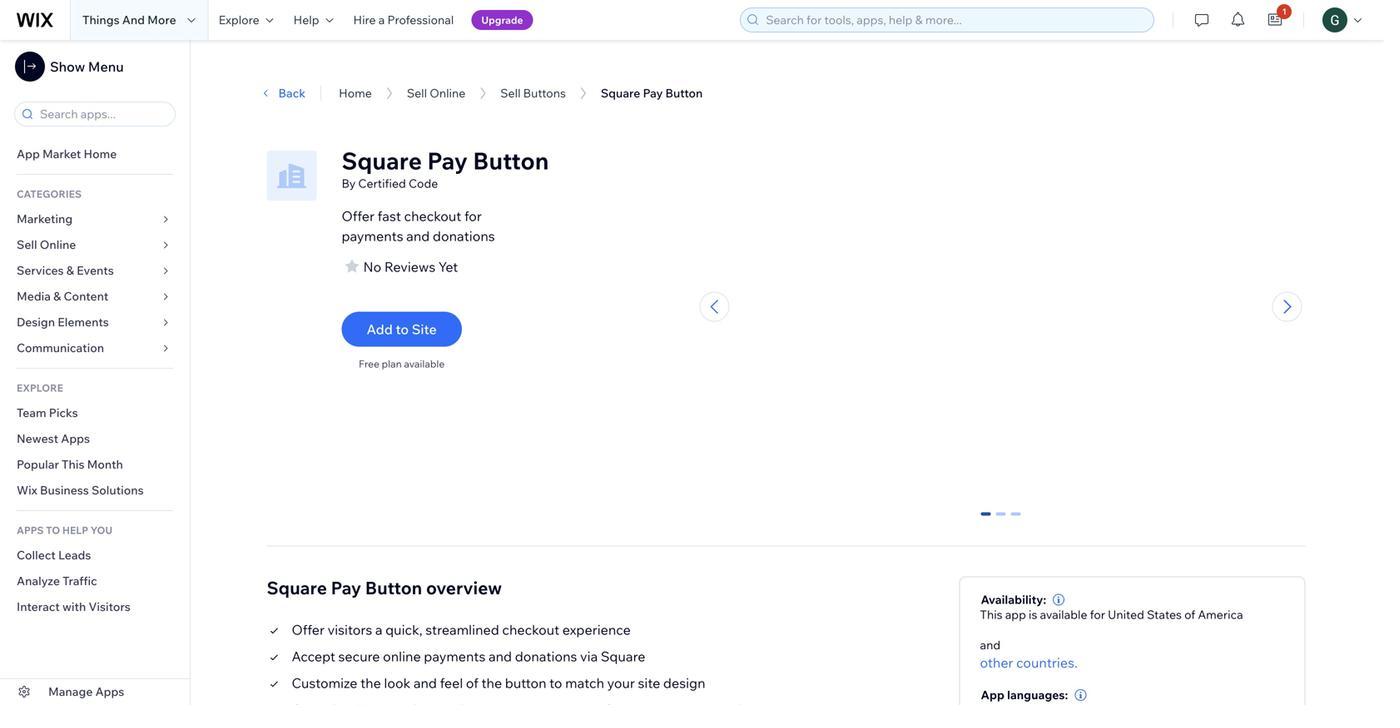 Task type: vqa. For each thing, say whether or not it's contained in the screenshot.
the leftmost Premium
no



Task type: locate. For each thing, give the bounding box(es) containing it.
to left the match at the left
[[550, 675, 563, 692]]

1 horizontal spatial sell
[[407, 86, 427, 100]]

add to site button
[[342, 312, 462, 347]]

offer
[[342, 208, 375, 224], [292, 622, 325, 638]]

available
[[404, 358, 445, 370], [1040, 608, 1088, 622]]

sell online link up events
[[0, 232, 190, 258]]

app market home
[[17, 147, 117, 161]]

services & events
[[17, 263, 114, 278]]

online
[[383, 648, 421, 665]]

0 horizontal spatial online
[[40, 237, 76, 252]]

for left united
[[1091, 608, 1106, 622]]

online up "square pay button by certified code"
[[430, 86, 466, 100]]

0 horizontal spatial sell online link
[[0, 232, 190, 258]]

your
[[608, 675, 635, 692]]

apps for manage apps
[[95, 684, 124, 699]]

square up the your
[[601, 648, 646, 665]]

& right media
[[53, 289, 61, 304]]

donations up yet
[[433, 228, 495, 244]]

1 horizontal spatial this
[[981, 608, 1003, 622]]

1 vertical spatial pay
[[427, 146, 468, 175]]

1 horizontal spatial pay
[[427, 146, 468, 175]]

wix business solutions link
[[0, 478, 190, 504]]

business
[[40, 483, 89, 498]]

this left app
[[981, 608, 1003, 622]]

1
[[1283, 6, 1287, 17], [998, 513, 1005, 528]]

1 vertical spatial home
[[84, 147, 117, 161]]

0 vertical spatial this
[[62, 457, 85, 472]]

0 horizontal spatial apps
[[61, 431, 90, 446]]

app
[[17, 147, 40, 161], [981, 688, 1005, 702]]

pay for square pay button by certified code
[[427, 146, 468, 175]]

popular
[[17, 457, 59, 472]]

1 vertical spatial app
[[981, 688, 1005, 702]]

square inside button
[[601, 86, 641, 100]]

media
[[17, 289, 51, 304]]

checkout down 'code' at left top
[[404, 208, 462, 224]]

offer fast checkout for payments and donations
[[342, 208, 495, 244]]

1 horizontal spatial home
[[339, 86, 372, 100]]

& left events
[[66, 263, 74, 278]]

services
[[17, 263, 64, 278]]

0 horizontal spatial &
[[53, 289, 61, 304]]

0 vertical spatial to
[[396, 321, 409, 338]]

1 horizontal spatial the
[[482, 675, 502, 692]]

1 vertical spatial offer
[[292, 622, 325, 638]]

a left quick,
[[375, 622, 383, 638]]

states
[[1148, 608, 1182, 622]]

1 vertical spatial online
[[40, 237, 76, 252]]

0 horizontal spatial app
[[17, 147, 40, 161]]

and inside the and other countries.
[[981, 638, 1001, 653]]

0 vertical spatial apps
[[61, 431, 90, 446]]

1 horizontal spatial for
[[1091, 608, 1106, 622]]

a
[[379, 12, 385, 27], [375, 622, 383, 638]]

offer left fast on the top of page
[[342, 208, 375, 224]]

this up wix business solutions
[[62, 457, 85, 472]]

secure
[[339, 648, 380, 665]]

1 vertical spatial payments
[[424, 648, 486, 665]]

of right states
[[1185, 608, 1196, 622]]

apps for newest apps
[[61, 431, 90, 446]]

0 horizontal spatial available
[[404, 358, 445, 370]]

via
[[580, 648, 598, 665]]

1 vertical spatial for
[[1091, 608, 1106, 622]]

0 horizontal spatial button
[[365, 577, 422, 599]]

back button
[[259, 86, 306, 101]]

to
[[396, 321, 409, 338], [550, 675, 563, 692]]

0 horizontal spatial the
[[361, 675, 381, 692]]

apps
[[61, 431, 90, 446], [95, 684, 124, 699]]

0 horizontal spatial offer
[[292, 622, 325, 638]]

0 horizontal spatial sell online
[[17, 237, 76, 252]]

marketing link
[[0, 207, 190, 232]]

0 vertical spatial button
[[666, 86, 703, 100]]

0 vertical spatial app
[[17, 147, 40, 161]]

0 horizontal spatial pay
[[331, 577, 361, 599]]

and left feel
[[414, 675, 437, 692]]

0 horizontal spatial for
[[465, 208, 482, 224]]

interact
[[17, 600, 60, 614]]

button inside button
[[666, 86, 703, 100]]

0 vertical spatial donations
[[433, 228, 495, 244]]

1 vertical spatial available
[[1040, 608, 1088, 622]]

1 horizontal spatial button
[[473, 146, 549, 175]]

0 horizontal spatial to
[[396, 321, 409, 338]]

1 vertical spatial sell online
[[17, 237, 76, 252]]

upgrade
[[482, 14, 523, 26]]

payments down fast on the top of page
[[342, 228, 404, 244]]

1 vertical spatial button
[[473, 146, 549, 175]]

button
[[666, 86, 703, 100], [473, 146, 549, 175], [365, 577, 422, 599]]

pay inside "square pay button by certified code"
[[427, 146, 468, 175]]

payments up feel
[[424, 648, 486, 665]]

checkout up button
[[502, 622, 560, 638]]

0 horizontal spatial checkout
[[404, 208, 462, 224]]

0 vertical spatial checkout
[[404, 208, 462, 224]]

home link
[[339, 86, 372, 100]]

square up accept
[[267, 577, 327, 599]]

free
[[359, 358, 380, 370]]

collect
[[17, 548, 56, 562]]

available right the plan
[[404, 358, 445, 370]]

square
[[601, 86, 641, 100], [342, 146, 422, 175], [267, 577, 327, 599], [601, 648, 646, 665]]

donations up button
[[515, 648, 577, 665]]

2 the from the left
[[482, 675, 502, 692]]

2 horizontal spatial button
[[666, 86, 703, 100]]

sell right the home link
[[407, 86, 427, 100]]

button for square pay button overview
[[365, 577, 422, 599]]

square up certified
[[342, 146, 422, 175]]

visitors
[[89, 600, 131, 614]]

1 horizontal spatial checkout
[[502, 622, 560, 638]]

quick,
[[386, 622, 423, 638]]

the left button
[[482, 675, 502, 692]]

2 horizontal spatial pay
[[643, 86, 663, 100]]

0 vertical spatial pay
[[643, 86, 663, 100]]

marketing
[[17, 212, 73, 226]]

0 vertical spatial payments
[[342, 228, 404, 244]]

1 vertical spatial to
[[550, 675, 563, 692]]

0 vertical spatial available
[[404, 358, 445, 370]]

1 horizontal spatial apps
[[95, 684, 124, 699]]

help
[[62, 524, 88, 537]]

0 horizontal spatial home
[[84, 147, 117, 161]]

1 vertical spatial apps
[[95, 684, 124, 699]]

sell online down marketing
[[17, 237, 76, 252]]

app down other
[[981, 688, 1005, 702]]

apps right manage
[[95, 684, 124, 699]]

button for square pay button
[[666, 86, 703, 100]]

analyze traffic link
[[0, 569, 190, 595]]

0 horizontal spatial sell
[[17, 237, 37, 252]]

0 vertical spatial online
[[430, 86, 466, 100]]

checkout
[[404, 208, 462, 224], [502, 622, 560, 638]]

hire
[[353, 12, 376, 27]]

sidebar element
[[0, 40, 191, 705]]

home inside sidebar element
[[84, 147, 117, 161]]

2 vertical spatial button
[[365, 577, 422, 599]]

and
[[406, 228, 430, 244], [981, 638, 1001, 653], [489, 648, 512, 665], [414, 675, 437, 692]]

sell
[[407, 86, 427, 100], [501, 86, 521, 100], [17, 237, 37, 252]]

Search apps... field
[[35, 102, 170, 126]]

online up services & events
[[40, 237, 76, 252]]

analyze
[[17, 574, 60, 588]]

apps up popular this month
[[61, 431, 90, 446]]

manage
[[48, 684, 93, 699]]

apps
[[17, 524, 44, 537]]

donations
[[433, 228, 495, 244], [515, 648, 577, 665]]

offer inside offer fast checkout for payments and donations
[[342, 208, 375, 224]]

& for services
[[66, 263, 74, 278]]

1 horizontal spatial sell online
[[407, 86, 466, 100]]

to left the site
[[396, 321, 409, 338]]

0 vertical spatial offer
[[342, 208, 375, 224]]

1 horizontal spatial &
[[66, 263, 74, 278]]

2 horizontal spatial sell
[[501, 86, 521, 100]]

sell for sell buttons link
[[501, 86, 521, 100]]

help button
[[284, 0, 344, 40]]

1 horizontal spatial offer
[[342, 208, 375, 224]]

buttons
[[524, 86, 566, 100]]

0 horizontal spatial donations
[[433, 228, 495, 244]]

professional
[[388, 12, 454, 27]]

pay inside button
[[643, 86, 663, 100]]

1 vertical spatial checkout
[[502, 622, 560, 638]]

0 vertical spatial 1
[[1283, 6, 1287, 17]]

home right market
[[84, 147, 117, 161]]

sell up services
[[17, 237, 37, 252]]

1 vertical spatial donations
[[515, 648, 577, 665]]

certified
[[358, 176, 406, 191]]

visitors
[[328, 622, 372, 638]]

team picks link
[[0, 401, 190, 426]]

0 horizontal spatial of
[[466, 675, 479, 692]]

0 horizontal spatial this
[[62, 457, 85, 472]]

app market home link
[[0, 142, 190, 167]]

overview
[[426, 577, 502, 599]]

home right back
[[339, 86, 372, 100]]

and up other
[[981, 638, 1001, 653]]

sell left buttons
[[501, 86, 521, 100]]

0 horizontal spatial payments
[[342, 228, 404, 244]]

show menu button
[[15, 52, 124, 82]]

offer up accept
[[292, 622, 325, 638]]

0 vertical spatial for
[[465, 208, 482, 224]]

payments inside offer fast checkout for payments and donations
[[342, 228, 404, 244]]

solutions
[[92, 483, 144, 498]]

sell online down "professional"
[[407, 86, 466, 100]]

wix
[[17, 483, 37, 498]]

donations inside offer fast checkout for payments and donations
[[433, 228, 495, 244]]

0 vertical spatial &
[[66, 263, 74, 278]]

pay for square pay button
[[643, 86, 663, 100]]

for down "square pay button by certified code"
[[465, 208, 482, 224]]

1 horizontal spatial online
[[430, 86, 466, 100]]

0 vertical spatial of
[[1185, 608, 1196, 622]]

the left look on the left bottom
[[361, 675, 381, 692]]

0 vertical spatial sell online link
[[407, 86, 466, 100]]

home
[[339, 86, 372, 100], [84, 147, 117, 161]]

1 vertical spatial this
[[981, 608, 1003, 622]]

a right hire
[[379, 12, 385, 27]]

1 vertical spatial 1
[[998, 513, 1005, 528]]

0 vertical spatial a
[[379, 12, 385, 27]]

for inside offer fast checkout for payments and donations
[[465, 208, 482, 224]]

customize
[[292, 675, 358, 692]]

month
[[87, 457, 123, 472]]

of
[[1185, 608, 1196, 622], [466, 675, 479, 692]]

of right feel
[[466, 675, 479, 692]]

site
[[412, 321, 437, 338]]

app left market
[[17, 147, 40, 161]]

code
[[409, 176, 438, 191]]

popular this month
[[17, 457, 123, 472]]

square inside "square pay button by certified code"
[[342, 146, 422, 175]]

collect leads
[[17, 548, 91, 562]]

sell online link down "professional"
[[407, 86, 466, 100]]

square right buttons
[[601, 86, 641, 100]]

newest
[[17, 431, 58, 446]]

pay
[[643, 86, 663, 100], [427, 146, 468, 175], [331, 577, 361, 599]]

2 vertical spatial pay
[[331, 577, 361, 599]]

app inside sidebar element
[[17, 147, 40, 161]]

this
[[62, 457, 85, 472], [981, 608, 1003, 622]]

availability:
[[981, 593, 1047, 607]]

1 vertical spatial sell online link
[[0, 232, 190, 258]]

1 horizontal spatial of
[[1185, 608, 1196, 622]]

1 vertical spatial &
[[53, 289, 61, 304]]

square pay button by certified code
[[342, 146, 549, 191]]

1 horizontal spatial available
[[1040, 608, 1088, 622]]

match
[[566, 675, 605, 692]]

button inside "square pay button by certified code"
[[473, 146, 549, 175]]

interact with visitors
[[17, 600, 131, 614]]

1 horizontal spatial app
[[981, 688, 1005, 702]]

available right is
[[1040, 608, 1088, 622]]

1 horizontal spatial 1
[[1283, 6, 1287, 17]]

0 horizontal spatial 1
[[998, 513, 1005, 528]]

and inside offer fast checkout for payments and donations
[[406, 228, 430, 244]]

app for app languages:
[[981, 688, 1005, 702]]

and up no reviews yet
[[406, 228, 430, 244]]

traffic
[[63, 574, 97, 588]]



Task type: describe. For each thing, give the bounding box(es) containing it.
fast
[[378, 208, 401, 224]]

1 button
[[1258, 0, 1294, 40]]

& for media
[[53, 289, 61, 304]]

newest apps link
[[0, 426, 190, 452]]

button for square pay button by certified code
[[473, 146, 549, 175]]

is
[[1029, 608, 1038, 622]]

button
[[505, 675, 547, 692]]

languages:
[[1008, 688, 1069, 702]]

1 horizontal spatial to
[[550, 675, 563, 692]]

sell online inside sidebar element
[[17, 237, 76, 252]]

wix business solutions
[[17, 483, 144, 498]]

square pay button overview
[[267, 577, 502, 599]]

1 vertical spatial of
[[466, 675, 479, 692]]

1 horizontal spatial donations
[[515, 648, 577, 665]]

plan
[[382, 358, 402, 370]]

media & content
[[17, 289, 108, 304]]

to
[[46, 524, 60, 537]]

0 1 2
[[983, 513, 1020, 528]]

1 vertical spatial a
[[375, 622, 383, 638]]

accept
[[292, 648, 336, 665]]

site
[[638, 675, 661, 692]]

2
[[1013, 513, 1020, 528]]

market
[[42, 147, 81, 161]]

square for square pay button by certified code
[[342, 146, 422, 175]]

design elements
[[17, 315, 109, 329]]

with
[[62, 600, 86, 614]]

app for app market home
[[17, 147, 40, 161]]

and
[[122, 12, 145, 27]]

services & events link
[[0, 258, 190, 284]]

back
[[279, 86, 306, 100]]

show
[[50, 58, 85, 75]]

square pay button
[[601, 86, 703, 100]]

0
[[983, 513, 990, 528]]

things
[[82, 12, 120, 27]]

free plan available
[[359, 358, 445, 370]]

sell for right sell online link
[[407, 86, 427, 100]]

checkout inside offer fast checkout for payments and donations
[[404, 208, 462, 224]]

newest apps
[[17, 431, 90, 446]]

no reviews yet
[[363, 259, 458, 275]]

communication link
[[0, 336, 190, 361]]

no
[[363, 259, 382, 275]]

1 inside button
[[1283, 6, 1287, 17]]

offer for offer fast checkout for payments and donations
[[342, 208, 375, 224]]

1 horizontal spatial payments
[[424, 648, 486, 665]]

collect leads link
[[0, 543, 190, 569]]

by
[[342, 176, 356, 191]]

media & content link
[[0, 284, 190, 310]]

sell buttons
[[501, 86, 566, 100]]

this inside sidebar element
[[62, 457, 85, 472]]

design
[[17, 315, 55, 329]]

things and more
[[82, 12, 176, 27]]

accept secure online payments and donations via square
[[292, 648, 646, 665]]

offer visitors a quick, streamlined checkout experience
[[292, 622, 631, 638]]

yet
[[439, 259, 458, 275]]

square pay button button
[[593, 81, 711, 106]]

communication
[[17, 341, 107, 355]]

add
[[367, 321, 393, 338]]

square for square pay button overview
[[267, 577, 327, 599]]

manage apps link
[[0, 679, 190, 705]]

Search for tools, apps, help & more... field
[[761, 8, 1149, 32]]

team picks
[[17, 406, 78, 420]]

other
[[981, 655, 1014, 671]]

hire a professional link
[[344, 0, 464, 40]]

content
[[64, 289, 108, 304]]

1 horizontal spatial sell online link
[[407, 86, 466, 100]]

online inside sidebar element
[[40, 237, 76, 252]]

show menu
[[50, 58, 124, 75]]

add to site
[[367, 321, 437, 338]]

to inside "button"
[[396, 321, 409, 338]]

0 vertical spatial sell online
[[407, 86, 466, 100]]

you
[[91, 524, 113, 537]]

square for square pay button
[[601, 86, 641, 100]]

apps to help you
[[17, 524, 113, 537]]

design
[[664, 675, 706, 692]]

menu
[[88, 58, 124, 75]]

analyze traffic
[[17, 574, 97, 588]]

pay for square pay button overview
[[331, 577, 361, 599]]

upgrade button
[[472, 10, 533, 30]]

sell inside sell online link
[[17, 237, 37, 252]]

and up 'customize the look and feel of the button to match your site design'
[[489, 648, 512, 665]]

look
[[384, 675, 411, 692]]

other countries. link
[[981, 653, 1078, 673]]

experience
[[563, 622, 631, 638]]

elements
[[58, 315, 109, 329]]

events
[[77, 263, 114, 278]]

0 vertical spatial home
[[339, 86, 372, 100]]

and other countries.
[[981, 638, 1078, 671]]

streamlined
[[426, 622, 499, 638]]

1 the from the left
[[361, 675, 381, 692]]

manage apps
[[48, 684, 124, 699]]

reviews
[[385, 259, 436, 275]]

sell buttons link
[[501, 86, 566, 100]]

offer for offer visitors a quick, streamlined checkout experience
[[292, 622, 325, 638]]

team
[[17, 406, 46, 420]]



